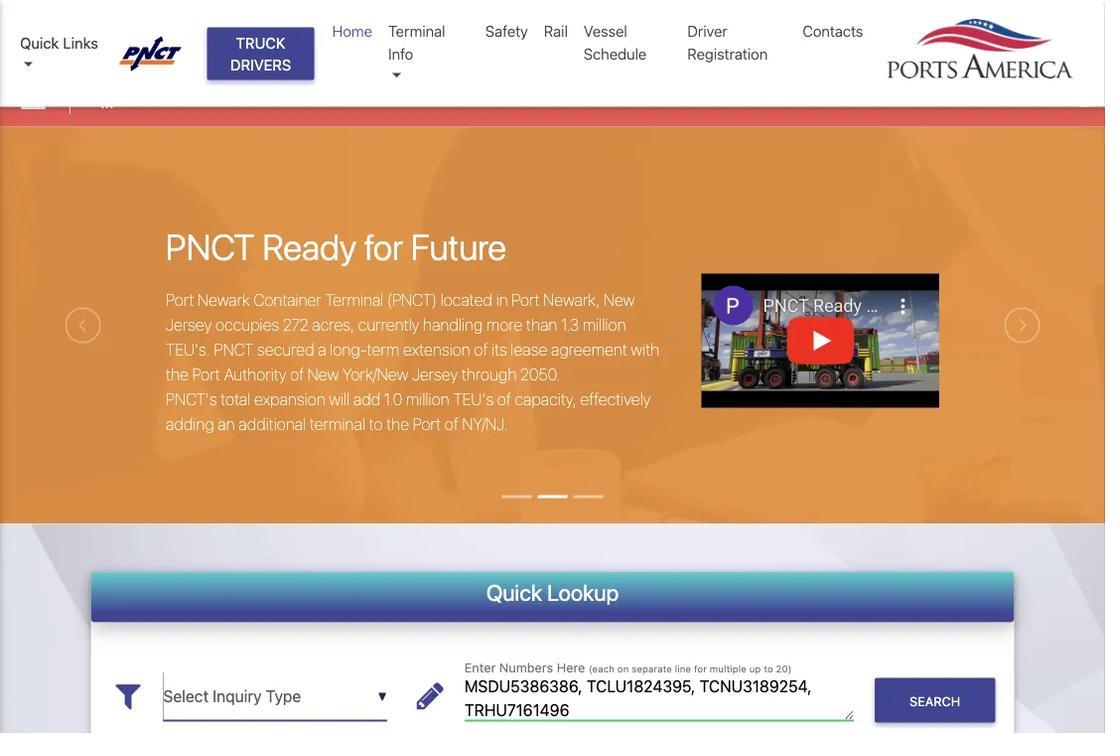 Task type: vqa. For each thing, say whether or not it's contained in the screenshot.
leftmost the "Chief"
no



Task type: describe. For each thing, give the bounding box(es) containing it.
port newark container terminal (pnct) located in port newark, new jersey occupies 272 acres, currently handling more than 1.3 million teu's.                                 pnct secured a long-term extension of its lease agreement with the port authority of new york/new jersey through 2050. pnct's total expansion will add 1.0 million teu's of capacity,                                 effectively adding an additional terminal to the port of ny/nj.
[[166, 291, 660, 434]]

20)
[[777, 663, 792, 675]]

home link
[[325, 12, 381, 50]]

terminal info link
[[381, 12, 478, 95]]

truck
[[236, 34, 286, 51]]

terminal
[[310, 415, 366, 434]]

numbers
[[500, 660, 554, 675]]

will
[[329, 390, 350, 409]]

handling
[[423, 316, 483, 334]]

expansion
[[254, 390, 326, 409]]

0 vertical spatial pnct
[[166, 225, 255, 267]]

1 horizontal spatial million
[[583, 316, 627, 334]]

contacts
[[803, 22, 864, 40]]

of left its
[[474, 340, 488, 359]]

close image
[[1076, 88, 1096, 108]]

pnct ready for future image
[[0, 127, 1106, 636]]

a
[[318, 340, 327, 359]]

newark,
[[544, 291, 600, 310]]

for inside enter numbers here (each on separate line for multiple up to 20)
[[694, 663, 707, 675]]

schedule
[[584, 45, 647, 62]]

registration
[[688, 45, 768, 62]]

links
[[63, 34, 98, 51]]

york/new
[[343, 365, 409, 384]]

terminal info
[[389, 22, 446, 62]]

rail link
[[536, 12, 576, 50]]

0 vertical spatial new
[[604, 291, 635, 310]]

through
[[462, 365, 517, 384]]

enter numbers here (each on separate line for multiple up to 20)
[[465, 660, 792, 675]]

search button
[[875, 678, 996, 723]]

(pnct)
[[387, 291, 437, 310]]

ready
[[263, 225, 357, 267]]

acres,
[[312, 316, 355, 334]]

quick lookup
[[487, 580, 619, 606]]

capacity,
[[515, 390, 577, 409]]

teu's
[[453, 390, 494, 409]]

port right in
[[512, 291, 540, 310]]

port up pnct's
[[192, 365, 221, 384]]

an
[[218, 415, 235, 434]]

secured
[[257, 340, 315, 359]]

driver registration
[[688, 22, 768, 62]]

▼
[[378, 690, 387, 704]]

here
[[557, 660, 586, 675]]

up
[[750, 663, 762, 675]]

truck drivers link
[[207, 27, 315, 80]]

1 vertical spatial the
[[387, 415, 409, 434]]

ny/nj.
[[462, 415, 508, 434]]

more
[[487, 316, 523, 334]]

0 vertical spatial terminal
[[389, 22, 446, 40]]

vessel schedule
[[584, 22, 647, 62]]

contacts link
[[795, 12, 872, 50]]

agreement
[[551, 340, 628, 359]]

rail
[[544, 22, 568, 40]]

adding
[[166, 415, 214, 434]]

add
[[354, 390, 381, 409]]

2050.
[[521, 365, 561, 384]]

272
[[283, 316, 309, 334]]

0 vertical spatial jersey
[[166, 316, 212, 334]]

line
[[675, 663, 692, 675]]

container
[[254, 291, 322, 310]]

of up expansion
[[290, 365, 304, 384]]

lease
[[511, 340, 548, 359]]

1.3
[[561, 316, 579, 334]]

of down teu's
[[445, 415, 459, 434]]

...
[[101, 93, 114, 111]]



Task type: locate. For each thing, give the bounding box(es) containing it.
0 horizontal spatial the
[[166, 365, 189, 384]]

1 vertical spatial to
[[764, 663, 774, 675]]

separate
[[632, 663, 672, 675]]

its
[[492, 340, 507, 359]]

1 vertical spatial for
[[694, 663, 707, 675]]

0 horizontal spatial to
[[369, 415, 383, 434]]

... alert
[[0, 73, 1106, 127]]

1 vertical spatial new
[[308, 365, 339, 384]]

quick for quick links
[[20, 34, 59, 51]]

port left ny/nj.
[[413, 415, 441, 434]]

truck drivers
[[230, 34, 291, 73]]

long-
[[330, 340, 367, 359]]

million right 1.0
[[406, 390, 450, 409]]

1 vertical spatial quick
[[487, 580, 543, 606]]

0 horizontal spatial million
[[406, 390, 450, 409]]

million up agreement
[[583, 316, 627, 334]]

terminal up 'info'
[[389, 22, 446, 40]]

0 horizontal spatial for
[[365, 225, 404, 267]]

to inside port newark container terminal (pnct) located in port newark, new jersey occupies 272 acres, currently handling more than 1.3 million teu's.                                 pnct secured a long-term extension of its lease agreement with the port authority of new york/new jersey through 2050. pnct's total expansion will add 1.0 million teu's of capacity,                                 effectively adding an additional terminal to the port of ny/nj.
[[369, 415, 383, 434]]

vessel schedule link
[[576, 12, 680, 73]]

with
[[631, 340, 660, 359]]

million
[[583, 316, 627, 334], [406, 390, 450, 409]]

1 horizontal spatial terminal
[[389, 22, 446, 40]]

jersey
[[166, 316, 212, 334], [412, 365, 458, 384]]

... link
[[101, 90, 114, 114]]

extension
[[403, 340, 471, 359]]

0 vertical spatial million
[[583, 316, 627, 334]]

0 vertical spatial the
[[166, 365, 189, 384]]

(each
[[589, 663, 615, 675]]

1.0
[[384, 390, 403, 409]]

pnct up the newark
[[166, 225, 255, 267]]

drivers
[[230, 56, 291, 73]]

0 vertical spatial for
[[365, 225, 404, 267]]

than
[[527, 316, 558, 334]]

teu's.
[[166, 340, 211, 359]]

1 horizontal spatial jersey
[[412, 365, 458, 384]]

1 vertical spatial pnct
[[214, 340, 254, 359]]

additional
[[239, 415, 306, 434]]

for right line
[[694, 663, 707, 675]]

driver
[[688, 22, 728, 40]]

0 vertical spatial quick
[[20, 34, 59, 51]]

on
[[618, 663, 629, 675]]

located
[[441, 291, 493, 310]]

safety
[[486, 22, 529, 40]]

vessel
[[584, 22, 628, 40]]

of
[[474, 340, 488, 359], [290, 365, 304, 384], [498, 390, 511, 409], [445, 415, 459, 434]]

quick inside "link"
[[20, 34, 59, 51]]

to down add at the left bottom of the page
[[369, 415, 383, 434]]

jersey down 'extension'
[[412, 365, 458, 384]]

for
[[365, 225, 404, 267], [694, 663, 707, 675]]

newark
[[198, 291, 250, 310]]

authority
[[224, 365, 287, 384]]

in
[[496, 291, 508, 310]]

the
[[166, 365, 189, 384], [387, 415, 409, 434]]

effectively
[[581, 390, 651, 409]]

pnct down "occupies"
[[214, 340, 254, 359]]

enter
[[465, 660, 496, 675]]

0 horizontal spatial jersey
[[166, 316, 212, 334]]

quick left lookup
[[487, 580, 543, 606]]

quick
[[20, 34, 59, 51], [487, 580, 543, 606]]

new down a
[[308, 365, 339, 384]]

safety link
[[478, 12, 536, 50]]

total
[[221, 390, 251, 409]]

home
[[333, 22, 373, 40]]

0 horizontal spatial quick
[[20, 34, 59, 51]]

1 horizontal spatial quick
[[487, 580, 543, 606]]

1 horizontal spatial for
[[694, 663, 707, 675]]

port left the newark
[[166, 291, 194, 310]]

the down teu's.
[[166, 365, 189, 384]]

port
[[166, 291, 194, 310], [512, 291, 540, 310], [192, 365, 221, 384], [413, 415, 441, 434]]

currently
[[358, 316, 420, 334]]

search
[[910, 694, 961, 709]]

1 horizontal spatial to
[[764, 663, 774, 675]]

jersey up teu's.
[[166, 316, 212, 334]]

for up (pnct)
[[365, 225, 404, 267]]

0 horizontal spatial terminal
[[325, 291, 384, 310]]

0 vertical spatial to
[[369, 415, 383, 434]]

info
[[389, 45, 414, 62]]

pnct inside port newark container terminal (pnct) located in port newark, new jersey occupies 272 acres, currently handling more than 1.3 million teu's.                                 pnct secured a long-term extension of its lease agreement with the port authority of new york/new jersey through 2050. pnct's total expansion will add 1.0 million teu's of capacity,                                 effectively adding an additional terminal to the port of ny/nj.
[[214, 340, 254, 359]]

quick left links
[[20, 34, 59, 51]]

the down 1.0
[[387, 415, 409, 434]]

quick for quick lookup
[[487, 580, 543, 606]]

multiple
[[710, 663, 747, 675]]

pnct ready for future
[[166, 225, 507, 267]]

terminal inside port newark container terminal (pnct) located in port newark, new jersey occupies 272 acres, currently handling more than 1.3 million teu's.                                 pnct secured a long-term extension of its lease agreement with the port authority of new york/new jersey through 2050. pnct's total expansion will add 1.0 million teu's of capacity,                                 effectively adding an additional terminal to the port of ny/nj.
[[325, 291, 384, 310]]

terminal up acres, on the top left of the page
[[325, 291, 384, 310]]

0 horizontal spatial new
[[308, 365, 339, 384]]

1 vertical spatial million
[[406, 390, 450, 409]]

new right newark,
[[604, 291, 635, 310]]

term
[[367, 340, 400, 359]]

to
[[369, 415, 383, 434], [764, 663, 774, 675]]

None text field
[[163, 672, 387, 721], [465, 672, 854, 721], [163, 672, 387, 721], [465, 672, 854, 721]]

quick links link
[[20, 31, 100, 76]]

new
[[604, 291, 635, 310], [308, 365, 339, 384]]

driver registration link
[[680, 12, 795, 73]]

terminal
[[389, 22, 446, 40], [325, 291, 384, 310]]

pnct
[[166, 225, 255, 267], [214, 340, 254, 359]]

to right up
[[764, 663, 774, 675]]

1 vertical spatial terminal
[[325, 291, 384, 310]]

quick links
[[20, 34, 98, 51]]

occupies
[[215, 316, 279, 334]]

of down through
[[498, 390, 511, 409]]

future
[[411, 225, 507, 267]]

lookup
[[548, 580, 619, 606]]

pnct's
[[166, 390, 217, 409]]

1 horizontal spatial new
[[604, 291, 635, 310]]

to inside enter numbers here (each on separate line for multiple up to 20)
[[764, 663, 774, 675]]

1 vertical spatial jersey
[[412, 365, 458, 384]]

1 horizontal spatial the
[[387, 415, 409, 434]]



